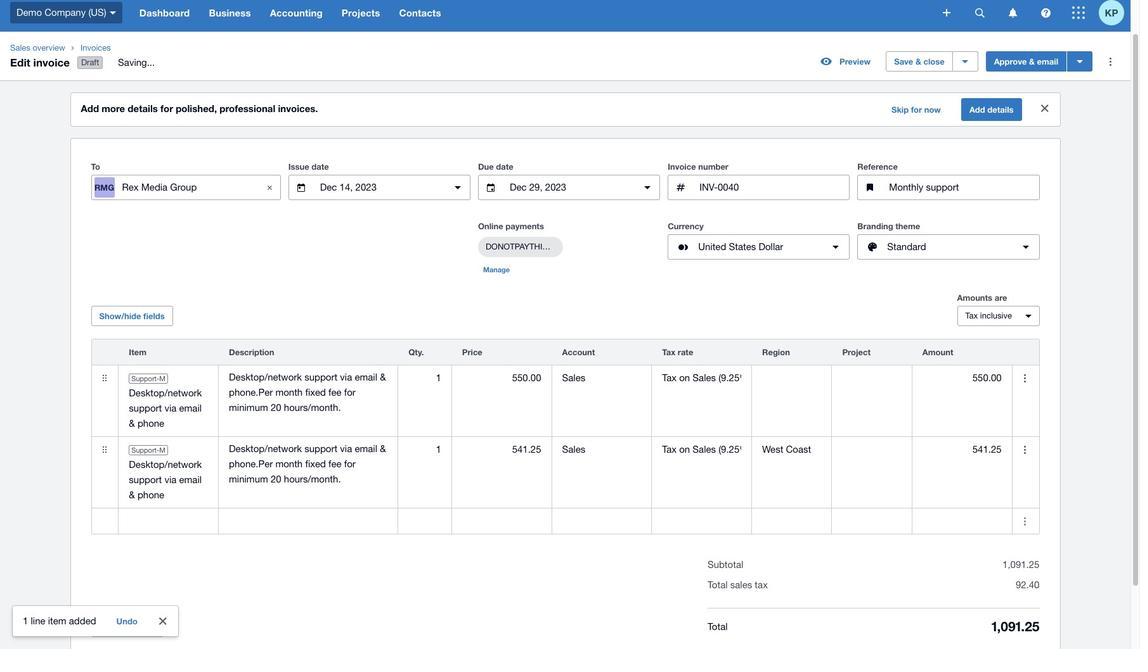Task type: locate. For each thing, give the bounding box(es) containing it.
0 vertical spatial more line item options image
[[1012, 366, 1038, 391]]

attach files
[[99, 623, 144, 633]]

1 vertical spatial via
[[164, 475, 176, 486]]

0 horizontal spatial tax
[[662, 348, 675, 358]]

0 vertical spatial via
[[164, 403, 176, 414]]

add right now
[[969, 105, 985, 115]]

added
[[69, 616, 96, 627]]

attach files button
[[91, 618, 163, 638]]

save & close button
[[886, 51, 953, 72]]

support-
[[131, 375, 159, 383], [131, 447, 159, 455]]

Price field
[[452, 367, 551, 391], [452, 438, 551, 462], [452, 510, 551, 534]]

tax inside invoice line item list element
[[662, 348, 675, 358]]

tax for tax rate
[[662, 348, 675, 358]]

1 vertical spatial close image
[[150, 609, 176, 635]]

2 total from the top
[[708, 622, 728, 633]]

number
[[698, 162, 728, 172]]

0 vertical spatial tax
[[965, 311, 978, 321]]

1 total from the top
[[708, 580, 728, 591]]

united states dollar
[[698, 242, 783, 252]]

1 vertical spatial m
[[159, 447, 165, 455]]

2 more line item options image from the top
[[1012, 438, 1038, 463]]

1,091.25 down 92.40
[[991, 620, 1040, 635]]

1 via from the top
[[164, 403, 176, 414]]

1 horizontal spatial tax
[[965, 311, 978, 321]]

1 vertical spatial tax
[[662, 348, 675, 358]]

Quantity field
[[398, 367, 451, 391], [398, 438, 451, 462], [398, 510, 451, 534]]

1 date from the left
[[312, 162, 329, 172]]

1 price field from the top
[[452, 367, 551, 391]]

0 vertical spatial total
[[708, 580, 728, 591]]

Account text field
[[552, 438, 651, 462]]

2 support- from the top
[[131, 447, 159, 455]]

3 price field from the top
[[452, 510, 551, 534]]

saving...
[[118, 57, 155, 68]]

1 vertical spatial quantity field
[[398, 438, 451, 462]]

project-autocompleter text field for tracking-categories-autocompleter text box
[[832, 438, 912, 462]]

0 horizontal spatial more date options image
[[445, 175, 470, 200]]

phone
[[138, 419, 164, 429], [138, 490, 164, 501]]

currency
[[668, 221, 704, 232]]

details inside button
[[987, 105, 1014, 115]]

preview
[[840, 57, 871, 67]]

support-m desktop/network support via email & phone up inventory item text box
[[129, 447, 202, 501]]

support-m desktop/network support via email & phone down item
[[129, 375, 202, 429]]

group
[[170, 182, 197, 193]]

1 vertical spatial project-autocompleter text field
[[832, 438, 912, 462]]

date for issue date
[[312, 162, 329, 172]]

1 horizontal spatial close image
[[1032, 96, 1057, 121]]

drag and drop line image
[[92, 366, 117, 391]]

0 vertical spatial support-m desktop/network support via email & phone
[[129, 375, 202, 429]]

via for drag and drop line image
[[164, 475, 176, 486]]

date
[[312, 162, 329, 172], [496, 162, 513, 172]]

show/hide fields button
[[91, 306, 173, 327]]

m right drag and drop line icon
[[159, 375, 165, 383]]

files
[[127, 623, 144, 633]]

close image inside 1 line item added status
[[150, 609, 176, 635]]

2 vertical spatial quantity field
[[398, 510, 451, 534]]

tax inclusive button
[[957, 306, 1040, 327]]

0 vertical spatial price field
[[452, 367, 551, 391]]

1 amount field from the top
[[912, 367, 1012, 391]]

support down item
[[129, 403, 162, 414]]

2 via from the top
[[164, 475, 176, 486]]

1 horizontal spatial for
[[911, 105, 922, 115]]

undo
[[116, 617, 137, 627]]

0 vertical spatial email
[[1037, 57, 1058, 67]]

close image for add more details for polished, professional invoices.
[[1032, 96, 1057, 121]]

1,091.25 up 92.40
[[1002, 560, 1039, 571]]

0 vertical spatial description text field
[[219, 438, 398, 492]]

1 vertical spatial total
[[708, 622, 728, 633]]

manage
[[483, 266, 510, 274]]

projects
[[342, 7, 380, 18]]

for
[[160, 103, 173, 114], [911, 105, 922, 115]]

quantity field for account text box
[[398, 367, 451, 391]]

add left more
[[81, 103, 99, 114]]

1 vertical spatial support-
[[131, 447, 159, 455]]

Reference text field
[[888, 176, 1039, 200]]

1 vertical spatial more line item options image
[[1012, 438, 1038, 463]]

desktop/network down item
[[129, 388, 202, 399]]

1 vertical spatial phone
[[138, 490, 164, 501]]

email
[[1037, 57, 1058, 67], [179, 403, 202, 414], [179, 475, 202, 486]]

tax inclusive
[[965, 311, 1012, 321]]

project-autocompleter text field
[[832, 367, 912, 391], [832, 438, 912, 462]]

1 vertical spatial price field
[[452, 438, 551, 462]]

total down subtotal
[[708, 580, 728, 591]]

line
[[31, 616, 45, 627]]

1 vertical spatial amount field
[[912, 438, 1012, 462]]

svg image up close
[[943, 9, 950, 16]]

0 horizontal spatial date
[[312, 162, 329, 172]]

svg image
[[1072, 6, 1085, 19], [975, 8, 984, 17], [1041, 8, 1050, 17], [110, 11, 116, 14]]

more
[[102, 103, 125, 114]]

2 support from the top
[[129, 475, 162, 486]]

due date
[[478, 162, 513, 172]]

rex
[[122, 182, 139, 193]]

phone for drag and drop line image
[[138, 490, 164, 501]]

Account text field
[[552, 367, 651, 391]]

Issue date text field
[[319, 176, 440, 200]]

0 vertical spatial m
[[159, 375, 165, 383]]

1 support- from the top
[[131, 375, 159, 383]]

more line item options image
[[1012, 366, 1038, 391], [1012, 438, 1038, 463]]

kp button
[[1099, 0, 1130, 32]]

tax left rate
[[662, 348, 675, 358]]

tax inside tax inclusive popup button
[[965, 311, 978, 321]]

support-m desktop/network support via email & phone for drag and drop line image
[[129, 447, 202, 501]]

inclusive
[[980, 311, 1012, 321]]

Amount field
[[912, 367, 1012, 391], [912, 438, 1012, 462], [912, 510, 1012, 534]]

more date options image for due date
[[635, 175, 660, 200]]

2 amount field from the top
[[912, 438, 1012, 462]]

desktop/network
[[129, 388, 202, 399], [129, 460, 202, 471]]

date right issue
[[312, 162, 329, 172]]

date right "due"
[[496, 162, 513, 172]]

0 horizontal spatial for
[[160, 103, 173, 114]]

support up inventory item field
[[129, 475, 162, 486]]

quantity field for account text field
[[398, 438, 451, 462]]

tax down amounts
[[965, 311, 978, 321]]

0 vertical spatial project-autocompleter text field
[[832, 367, 912, 391]]

2 project-autocompleter text field from the top
[[832, 438, 912, 462]]

0 vertical spatial close image
[[1032, 96, 1057, 121]]

3 amount field from the top
[[912, 510, 1012, 534]]

None field
[[119, 366, 218, 437], [552, 366, 651, 391], [652, 366, 751, 391], [752, 366, 832, 391], [832, 366, 912, 391], [119, 438, 218, 509], [552, 438, 651, 463], [652, 438, 751, 463], [752, 438, 832, 463], [832, 438, 912, 463], [119, 509, 218, 535], [119, 366, 218, 437], [652, 366, 751, 391], [832, 366, 912, 391], [119, 438, 218, 509], [652, 438, 751, 463], [832, 438, 912, 463]]

edit
[[10, 56, 30, 69]]

close image
[[1032, 96, 1057, 121], [150, 609, 176, 635]]

0 vertical spatial phone
[[138, 419, 164, 429]]

0 vertical spatial amount field
[[912, 367, 1012, 391]]

close image right files
[[150, 609, 176, 635]]

show/hide fields
[[99, 311, 165, 322]]

1 vertical spatial support
[[129, 475, 162, 486]]

close image inside add more details for polished, professional invoices. status
[[1032, 96, 1057, 121]]

0 vertical spatial support-
[[131, 375, 159, 383]]

price
[[462, 348, 482, 358]]

amounts are
[[957, 293, 1007, 303]]

total
[[708, 580, 728, 591], [708, 622, 728, 633]]

total for total
[[708, 622, 728, 633]]

1 vertical spatial tax rate text field
[[652, 438, 751, 462]]

m
[[159, 375, 165, 383], [159, 447, 165, 455]]

0 vertical spatial tax rate text field
[[652, 367, 751, 391]]

project-autocompleter text field for tracking-categories-autocompleter text field
[[832, 367, 912, 391]]

to
[[91, 162, 100, 172]]

add for add more details for polished, professional invoices.
[[81, 103, 99, 114]]

approve & email
[[994, 57, 1058, 67]]

close image down the approve & email
[[1032, 96, 1057, 121]]

support-m desktop/network support via email & phone for drag and drop line icon
[[129, 375, 202, 429]]

show/hide
[[99, 311, 141, 322]]

2 support-m desktop/network support via email & phone from the top
[[129, 447, 202, 501]]

2 phone from the top
[[138, 490, 164, 501]]

Due date text field
[[508, 176, 630, 200]]

description text field for first quantity field from the bottom
[[219, 510, 398, 534]]

1 horizontal spatial add
[[969, 105, 985, 115]]

0 vertical spatial quantity field
[[398, 367, 451, 391]]

drag and drop line image
[[92, 438, 117, 463]]

2 description text field from the top
[[219, 510, 398, 534]]

svg image inside demo company (us) popup button
[[110, 11, 116, 14]]

issue
[[288, 162, 309, 172]]

support- down item
[[131, 375, 159, 383]]

add details button
[[961, 98, 1022, 121]]

1,091.25
[[1002, 560, 1039, 571], [991, 620, 1040, 635]]

1 description text field from the top
[[219, 438, 398, 492]]

support for drag and drop line icon
[[129, 403, 162, 414]]

branding theme
[[857, 221, 920, 232]]

dashboard link
[[130, 0, 199, 32]]

1 desktop/network from the top
[[129, 388, 202, 399]]

1 vertical spatial desktop/network
[[129, 460, 202, 471]]

1 more line item options image from the top
[[1012, 366, 1038, 391]]

2 m from the top
[[159, 447, 165, 455]]

2 date from the left
[[496, 162, 513, 172]]

1 horizontal spatial more date options image
[[635, 175, 660, 200]]

support- right drag and drop line image
[[131, 447, 159, 455]]

tax
[[965, 311, 978, 321], [662, 348, 675, 358]]

1 quantity field from the top
[[398, 367, 451, 391]]

1 support-m desktop/network support via email & phone from the top
[[129, 375, 202, 429]]

1 horizontal spatial date
[[496, 162, 513, 172]]

svg image
[[1008, 8, 1017, 17], [943, 9, 950, 16]]

date for due date
[[496, 162, 513, 172]]

1 support from the top
[[129, 403, 162, 414]]

for left now
[[911, 105, 922, 115]]

more invoice options image
[[1098, 49, 1123, 74]]

approve & email button
[[986, 51, 1066, 72]]

sales overview link
[[5, 42, 70, 55]]

2 vertical spatial price field
[[452, 510, 551, 534]]

2 quantity field from the top
[[398, 438, 451, 462]]

add
[[81, 103, 99, 114], [969, 105, 985, 115]]

2 vertical spatial amount field
[[912, 510, 1012, 534]]

1 more date options image from the left
[[445, 175, 470, 200]]

0 vertical spatial support
[[129, 403, 162, 414]]

0 horizontal spatial close image
[[150, 609, 176, 635]]

sales
[[730, 580, 752, 591]]

tax rate text field for tracking-categories-autocompleter text box
[[652, 438, 751, 462]]

via
[[164, 403, 176, 414], [164, 475, 176, 486]]

1 tax rate text field from the top
[[652, 367, 751, 391]]

details down approve
[[987, 105, 1014, 115]]

invoice line item list element
[[91, 339, 1040, 535]]

email inside approve & email button
[[1037, 57, 1058, 67]]

Inventory item text field
[[119, 510, 218, 534]]

close image
[[257, 175, 283, 200]]

skip for now button
[[884, 100, 948, 120]]

1 vertical spatial support-m desktop/network support via email & phone
[[129, 447, 202, 501]]

add inside button
[[969, 105, 985, 115]]

Tax rate text field
[[652, 367, 751, 391], [652, 438, 751, 462]]

more date options image
[[445, 175, 470, 200], [635, 175, 660, 200]]

phone for drag and drop line icon
[[138, 419, 164, 429]]

total down total sales tax
[[708, 622, 728, 633]]

Description text field
[[219, 438, 398, 492], [219, 510, 398, 534]]

total for total sales tax
[[708, 580, 728, 591]]

more line item options image for tracking-categories-autocompleter text box
[[1012, 438, 1038, 463]]

accounting button
[[260, 0, 332, 32]]

m for drag and drop line image
[[159, 447, 165, 455]]

details right more
[[128, 103, 158, 114]]

2 vertical spatial email
[[179, 475, 202, 486]]

0 horizontal spatial add
[[81, 103, 99, 114]]

sales overview
[[10, 43, 65, 53]]

2 price field from the top
[[452, 438, 551, 462]]

1 project-autocompleter text field from the top
[[832, 367, 912, 391]]

description text field for account text field quantity field
[[219, 438, 398, 492]]

details
[[128, 103, 158, 114], [987, 105, 1014, 115]]

email for account text box
[[179, 403, 202, 414]]

tax rate
[[662, 348, 693, 358]]

1 phone from the top
[[138, 419, 164, 429]]

&
[[916, 57, 921, 67], [1029, 57, 1035, 67], [129, 419, 135, 429], [129, 490, 135, 501]]

for left polished,
[[160, 103, 173, 114]]

m right drag and drop line image
[[159, 447, 165, 455]]

1 vertical spatial email
[[179, 403, 202, 414]]

2 tax rate text field from the top
[[652, 438, 751, 462]]

2 desktop/network from the top
[[129, 460, 202, 471]]

2 more date options image from the left
[[635, 175, 660, 200]]

1 line item added
[[23, 616, 96, 627]]

desktop/network for drag and drop line icon
[[129, 388, 202, 399]]

desktop/network up inventory item field
[[129, 460, 202, 471]]

contacts button
[[390, 0, 451, 32]]

tax
[[755, 580, 768, 591]]

svg image up approve
[[1008, 8, 1017, 17]]

support- for drag and drop line image
[[131, 447, 159, 455]]

1 horizontal spatial details
[[987, 105, 1014, 115]]

1 vertical spatial description text field
[[219, 510, 398, 534]]

1 m from the top
[[159, 375, 165, 383]]

0 vertical spatial desktop/network
[[129, 388, 202, 399]]



Task type: describe. For each thing, give the bounding box(es) containing it.
amount field for project-autocompleter text field associated with tracking-categories-autocompleter text box
[[912, 438, 1012, 462]]

save
[[894, 57, 913, 67]]

1
[[23, 616, 28, 627]]

fields
[[143, 311, 165, 322]]

demo
[[16, 7, 42, 18]]

online payments
[[478, 221, 544, 232]]

skip for now
[[891, 105, 941, 115]]

amounts
[[957, 293, 992, 303]]

rex media group
[[122, 182, 197, 193]]

kp
[[1105, 7, 1118, 18]]

0 horizontal spatial details
[[128, 103, 158, 114]]

skip
[[891, 105, 909, 115]]

m for drag and drop line icon
[[159, 375, 165, 383]]

92.40
[[1016, 580, 1039, 591]]

item
[[48, 616, 66, 627]]

Invoice number text field
[[698, 176, 849, 200]]

tracking-categories-autocompleter text field
[[752, 438, 832, 462]]

business
[[209, 7, 251, 18]]

1 vertical spatial 1,091.25
[[991, 620, 1040, 635]]

add more details for polished, professional invoices. status
[[71, 93, 1060, 126]]

edit invoice
[[10, 56, 70, 69]]

business button
[[199, 0, 260, 32]]

demo company (us)
[[16, 7, 106, 18]]

amount field for project-autocompleter text field corresponding to tracking-categories-autocompleter text field
[[912, 367, 1012, 391]]

invoice number element
[[668, 175, 850, 200]]

dashboard
[[139, 7, 190, 18]]

total sales tax
[[708, 580, 768, 591]]

accounting
[[270, 7, 323, 18]]

overview
[[33, 43, 65, 53]]

invoice number
[[668, 162, 728, 172]]

payments
[[505, 221, 544, 232]]

attach
[[99, 623, 125, 633]]

save & close
[[894, 57, 945, 67]]

support for drag and drop line image
[[129, 475, 162, 486]]

are
[[995, 293, 1007, 303]]

more line item options element
[[1012, 340, 1039, 365]]

1 horizontal spatial svg image
[[1008, 8, 1017, 17]]

issue date
[[288, 162, 329, 172]]

email for account text field
[[179, 475, 202, 486]]

manage button
[[478, 263, 515, 278]]

Description text field
[[219, 366, 398, 420]]

subtotal
[[708, 560, 743, 571]]

tax for tax inclusive
[[965, 311, 978, 321]]

invoices.
[[278, 103, 318, 114]]

invoices
[[80, 43, 111, 53]]

close
[[923, 57, 945, 67]]

(us)
[[88, 7, 106, 18]]

rmg
[[94, 183, 114, 193]]

invoice
[[668, 162, 696, 172]]

projects button
[[332, 0, 390, 32]]

none field inventory item
[[119, 509, 218, 535]]

via for drag and drop line icon
[[164, 403, 176, 414]]

preview button
[[813, 51, 878, 72]]

description
[[229, 348, 274, 358]]

close image for 1 line item added
[[150, 609, 176, 635]]

add for add details
[[969, 105, 985, 115]]

online
[[478, 221, 503, 232]]

united
[[698, 242, 726, 252]]

branding
[[857, 221, 893, 232]]

desktop/network for drag and drop line image
[[129, 460, 202, 471]]

due
[[478, 162, 494, 172]]

qty.
[[408, 348, 424, 358]]

tax rate text field for tracking-categories-autocompleter text field
[[652, 367, 751, 391]]

states
[[729, 242, 756, 252]]

dollar
[[759, 242, 783, 252]]

0 vertical spatial 1,091.25
[[1002, 560, 1039, 571]]

none field account
[[552, 366, 651, 391]]

price field for account text field
[[452, 438, 551, 462]]

approve
[[994, 57, 1027, 67]]

standard
[[887, 242, 926, 252]]

standard button
[[857, 235, 1040, 260]]

invoice
[[33, 56, 70, 69]]

more line item options image for tracking-categories-autocompleter text field
[[1012, 366, 1038, 391]]

theme
[[895, 221, 920, 232]]

1 line item added status
[[13, 607, 178, 637]]

polished,
[[176, 103, 217, 114]]

3 quantity field from the top
[[398, 510, 451, 534]]

company
[[45, 7, 86, 18]]

tracking-categories-autocompleter text field
[[752, 367, 832, 391]]

support- for drag and drop line icon
[[131, 375, 159, 383]]

add details
[[969, 105, 1014, 115]]

demo company (us) button
[[0, 0, 130, 32]]

project
[[842, 348, 871, 358]]

reference
[[857, 162, 898, 172]]

none field tracking-categories-autocompleter
[[752, 366, 832, 391]]

draft
[[81, 58, 99, 67]]

more date options image for issue date
[[445, 175, 470, 200]]

for inside button
[[911, 105, 922, 115]]

price field for account text box
[[452, 367, 551, 391]]

rate
[[678, 348, 693, 358]]

account
[[562, 348, 595, 358]]

0 horizontal spatial svg image
[[943, 9, 950, 16]]

amount
[[922, 348, 953, 358]]

now
[[924, 105, 941, 115]]

more line item options image
[[1012, 509, 1038, 535]]

undo button
[[109, 612, 145, 632]]

sales
[[10, 43, 30, 53]]

professional
[[220, 103, 275, 114]]



Task type: vqa. For each thing, say whether or not it's contained in the screenshot.
"Order" to the top
no



